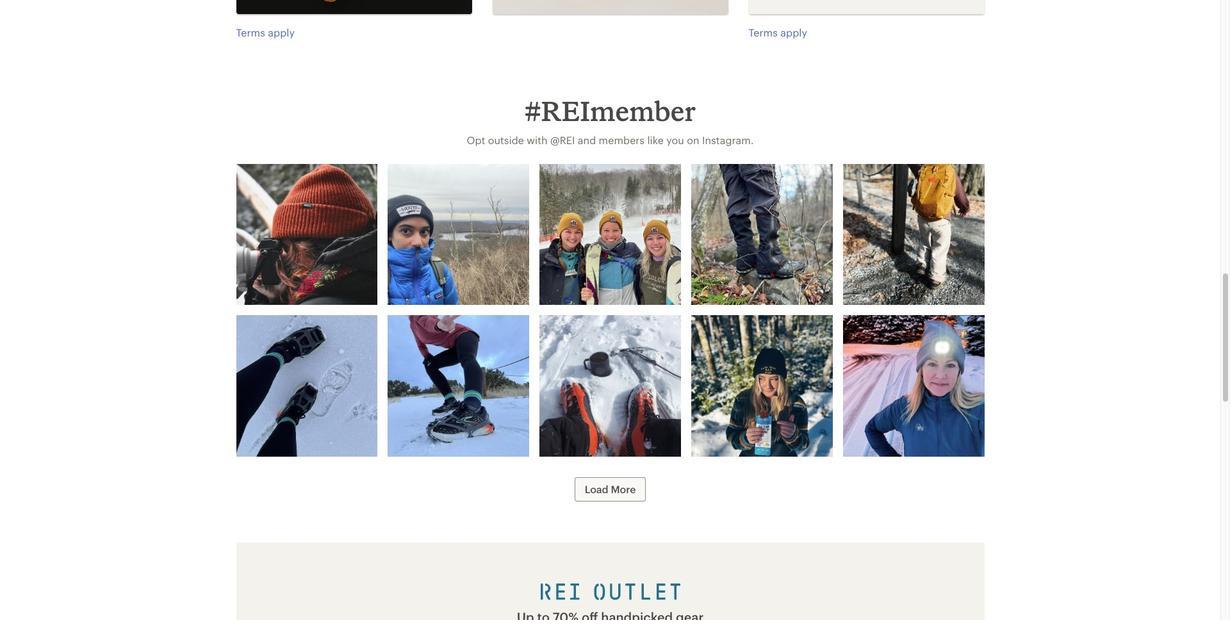 Task type: vqa. For each thing, say whether or not it's contained in the screenshot.
"Now" for THE @_RUNNINGWILD'S INSTAGRAM IMAGE OF REI CO-OP WOMEN'S SWIFTLAND INSULATED RUNNING JACKET SHADED SUMAC L
yes



Task type: describe. For each thing, give the bounding box(es) containing it.
terms apply for the r e i co-op mastercard set within a forest illustration. 'image'
[[749, 26, 807, 38]]

outside
[[488, 134, 524, 146]]

instagram.
[[702, 134, 754, 146]]

opt outside with @rei and members like you on instagram.
[[467, 134, 754, 146]]

like
[[648, 134, 664, 146]]

#reimember
[[525, 95, 696, 127]]

shop now for shop now popup button related to @_runningwild's instagram image of rei co-op women's swiftland insulated running jacket shaded sumac l
[[889, 380, 939, 392]]

@debbiechaschis's instagram image of kahtoola levagaiter tall gtx gaiters image
[[691, 164, 833, 305]]

@_runningwild's instagram image of rei co-op women's swiftland insulated running jacket shaded sumac l image
[[843, 316, 985, 457]]

now for @kateorum's instagram image of rei co-op logo beanie red currant
[[310, 228, 332, 240]]

apply for terms apply "link" related to the r e i co-op mastercard set within a forest illustration. 'image'
[[781, 26, 807, 38]]

shop now for shop now popup button for the @francescomoretti87's instagram image of rei co-op solid graphic camp mug - 12 fl. oz. badge/black
[[586, 380, 635, 392]]

shop for @_runningwild's instagram image of rei co-op women's swiftland insulated running jacket shaded sumac l
[[889, 380, 914, 392]]

@francescomoretti87's instagram image of rei co-op solid graphic camp mug - 12 fl. oz. badge/black image
[[540, 316, 681, 457]]

shop for the @francescomoretti87's instagram image of rei co-op solid graphic camp mug - 12 fl. oz. badge/black
[[586, 380, 611, 392]]

you
[[667, 134, 684, 146]]

terms apply link for outdoor clothing and gear. text reads, 10 percent trade-in bonus through february 7. image
[[236, 24, 295, 41]]

shop now button for @malgrace's instagram image of rei co-op trailmade cuff beanie desert sun
[[575, 222, 645, 247]]

shop now for shop now popup button associated with @r3lax.pls's instagram image of patagonia women's fitz roy down hoodie
[[434, 228, 483, 240]]

now for @_runningwild's instagram image of rei co-op women's swiftland insulated running jacket shaded sumac l
[[917, 380, 939, 392]]

opt
[[467, 134, 485, 146]]

members
[[599, 134, 645, 146]]

apply for terms apply "link" related to outdoor clothing and gear. text reads, 10 percent trade-in bonus through february 7. image
[[268, 26, 295, 38]]

shop now for @thehomeschoolinghiker's instagram image of rei co-op tarn 12 pack rustic gold shop now popup button
[[889, 228, 939, 240]]

terms apply for outdoor clothing and gear. text reads, 10 percent trade-in bonus through february 7. image
[[236, 26, 295, 38]]

now for @malgrace's instagram image of rei co-op trailmade cuff beanie desert sun
[[613, 228, 635, 240]]

load more
[[585, 483, 636, 496]]

now for @thatsaltyblonde_'s instagram image of pescavore ahi tuna jerky strip smokey poke
[[765, 380, 787, 392]]

@thehomeschoolinghiker's instagram image of rei co-op tarn 12 pack rustic gold image
[[843, 164, 985, 305]]

1 @catlepard's instagram image of kahtoola nanospikes traction system - 1st generation image from the left
[[236, 316, 378, 457]]

now for @r3lax.pls's instagram image of patagonia women's fitz roy down hoodie
[[462, 228, 483, 240]]

@kateorum's instagram image of rei co-op logo beanie red currant image
[[236, 164, 378, 305]]

the r e i co-op mastercard set within a forest illustration. image
[[749, 0, 985, 14]]

now for 1st @catlepard's instagram image of kahtoola nanospikes traction system - 1st generation from the right
[[462, 380, 483, 392]]

shop now for @debbiechaschis's instagram image of kahtoola levagaiter tall gtx gaiters's shop now popup button
[[737, 228, 787, 240]]

load
[[585, 483, 609, 496]]

now for the @francescomoretti87's instagram image of rei co-op solid graphic camp mug - 12 fl. oz. badge/black
[[613, 380, 635, 392]]

@rei
[[550, 134, 575, 146]]

terms for outdoor clothing and gear. text reads, 10 percent trade-in bonus through february 7. image
[[236, 26, 265, 38]]



Task type: locate. For each thing, give the bounding box(es) containing it.
terms apply link
[[236, 24, 295, 41], [749, 24, 807, 41]]

shop now
[[282, 228, 332, 240], [434, 228, 483, 240], [586, 228, 635, 240], [737, 228, 787, 240], [889, 228, 939, 240], [282, 380, 332, 392], [434, 380, 483, 392], [586, 380, 635, 392], [737, 380, 787, 392], [889, 380, 939, 392]]

2 terms apply from the left
[[749, 26, 807, 38]]

shop for @thatsaltyblonde_'s instagram image of pescavore ahi tuna jerky strip smokey poke
[[737, 380, 763, 392]]

0 horizontal spatial terms apply link
[[236, 24, 295, 41]]

shop now for shop now popup button corresponding to @thatsaltyblonde_'s instagram image of pescavore ahi tuna jerky strip smokey poke
[[737, 380, 787, 392]]

now for @thehomeschoolinghiker's instagram image of rei co-op tarn 12 pack rustic gold
[[917, 228, 939, 240]]

1 terms apply from the left
[[236, 26, 295, 38]]

shop now for @kateorum's instagram image of rei co-op logo beanie red currant's shop now popup button
[[282, 228, 332, 240]]

load more button
[[575, 478, 646, 502]]

shop now button for @_runningwild's instagram image of rei co-op women's swiftland insulated running jacket shaded sumac l
[[879, 374, 949, 398]]

1 horizontal spatial terms apply
[[749, 26, 807, 38]]

@thatsaltyblonde_'s instagram image of pescavore ahi tuna jerky strip smokey poke image
[[691, 316, 833, 457]]

shop now for @malgrace's instagram image of rei co-op trailmade cuff beanie desert sun shop now popup button
[[586, 228, 635, 240]]

terms for the r e i co-op mastercard set within a forest illustration. 'image'
[[749, 26, 778, 38]]

2 terms from the left
[[749, 26, 778, 38]]

now
[[310, 228, 332, 240], [462, 228, 483, 240], [613, 228, 635, 240], [765, 228, 787, 240], [917, 228, 939, 240], [310, 380, 332, 392], [462, 380, 483, 392], [613, 380, 635, 392], [765, 380, 787, 392], [917, 380, 939, 392]]

0 horizontal spatial terms apply
[[236, 26, 295, 38]]

shop now button for the @francescomoretti87's instagram image of rei co-op solid graphic camp mug - 12 fl. oz. badge/black
[[575, 374, 645, 398]]

r e i outlet image
[[541, 584, 680, 601]]

2 apply from the left
[[781, 26, 807, 38]]

@r3lax.pls's instagram image of patagonia women's fitz roy down hoodie image
[[388, 164, 529, 305]]

shop for @debbiechaschis's instagram image of kahtoola levagaiter tall gtx gaiters
[[737, 228, 763, 240]]

on
[[687, 134, 700, 146]]

terms apply
[[236, 26, 295, 38], [749, 26, 807, 38]]

terms apply link for the r e i co-op mastercard set within a forest illustration. 'image'
[[749, 24, 807, 41]]

1 horizontal spatial terms
[[749, 26, 778, 38]]

shop now button for @debbiechaschis's instagram image of kahtoola levagaiter tall gtx gaiters
[[727, 222, 797, 247]]

2 terms apply link from the left
[[749, 24, 807, 41]]

terms
[[236, 26, 265, 38], [749, 26, 778, 38]]

2 @catlepard's instagram image of kahtoola nanospikes traction system - 1st generation image from the left
[[388, 316, 529, 457]]

and
[[578, 134, 596, 146]]

shop now button
[[272, 222, 342, 247], [424, 222, 494, 247], [575, 222, 645, 247], [727, 222, 797, 247], [879, 222, 949, 247], [272, 374, 342, 398], [424, 374, 494, 398], [575, 374, 645, 398], [727, 374, 797, 398], [879, 374, 949, 398]]

the hoka arahi 7 in a crisp white with rose-gold accents. image
[[492, 0, 728, 14]]

shop
[[282, 228, 307, 240], [434, 228, 459, 240], [586, 228, 611, 240], [737, 228, 763, 240], [889, 228, 914, 240], [282, 380, 307, 392], [434, 380, 459, 392], [586, 380, 611, 392], [737, 380, 763, 392], [889, 380, 914, 392]]

@malgrace's instagram image of rei co-op trailmade cuff beanie desert sun image
[[540, 164, 681, 305]]

more
[[611, 483, 636, 496]]

@catlepard's instagram image of kahtoola nanospikes traction system - 1st generation image
[[236, 316, 378, 457], [388, 316, 529, 457]]

with
[[527, 134, 548, 146]]

1 horizontal spatial @catlepard's instagram image of kahtoola nanospikes traction system - 1st generation image
[[388, 316, 529, 457]]

shop now button for @thehomeschoolinghiker's instagram image of rei co-op tarn 12 pack rustic gold
[[879, 222, 949, 247]]

0 horizontal spatial @catlepard's instagram image of kahtoola nanospikes traction system - 1st generation image
[[236, 316, 378, 457]]

apply
[[268, 26, 295, 38], [781, 26, 807, 38]]

1 horizontal spatial terms apply link
[[749, 24, 807, 41]]

shop now button for @r3lax.pls's instagram image of patagonia women's fitz roy down hoodie
[[424, 222, 494, 247]]

1 apply from the left
[[268, 26, 295, 38]]

0 horizontal spatial apply
[[268, 26, 295, 38]]

now for @debbiechaschis's instagram image of kahtoola levagaiter tall gtx gaiters
[[765, 228, 787, 240]]

0 horizontal spatial terms
[[236, 26, 265, 38]]

1 terms apply link from the left
[[236, 24, 295, 41]]

1 terms from the left
[[236, 26, 265, 38]]

shop for @malgrace's instagram image of rei co-op trailmade cuff beanie desert sun
[[586, 228, 611, 240]]

shop for @thehomeschoolinghiker's instagram image of rei co-op tarn 12 pack rustic gold
[[889, 228, 914, 240]]

shop now button for @thatsaltyblonde_'s instagram image of pescavore ahi tuna jerky strip smokey poke
[[727, 374, 797, 398]]

1 horizontal spatial apply
[[781, 26, 807, 38]]

shop for @kateorum's instagram image of rei co-op logo beanie red currant
[[282, 228, 307, 240]]

outdoor clothing and gear. text reads, 10 percent trade-in bonus through february 7. image
[[236, 0, 472, 14]]

shop for @r3lax.pls's instagram image of patagonia women's fitz roy down hoodie
[[434, 228, 459, 240]]

shop now button for @kateorum's instagram image of rei co-op logo beanie red currant
[[272, 222, 342, 247]]

now for 1st @catlepard's instagram image of kahtoola nanospikes traction system - 1st generation from left
[[310, 380, 332, 392]]



